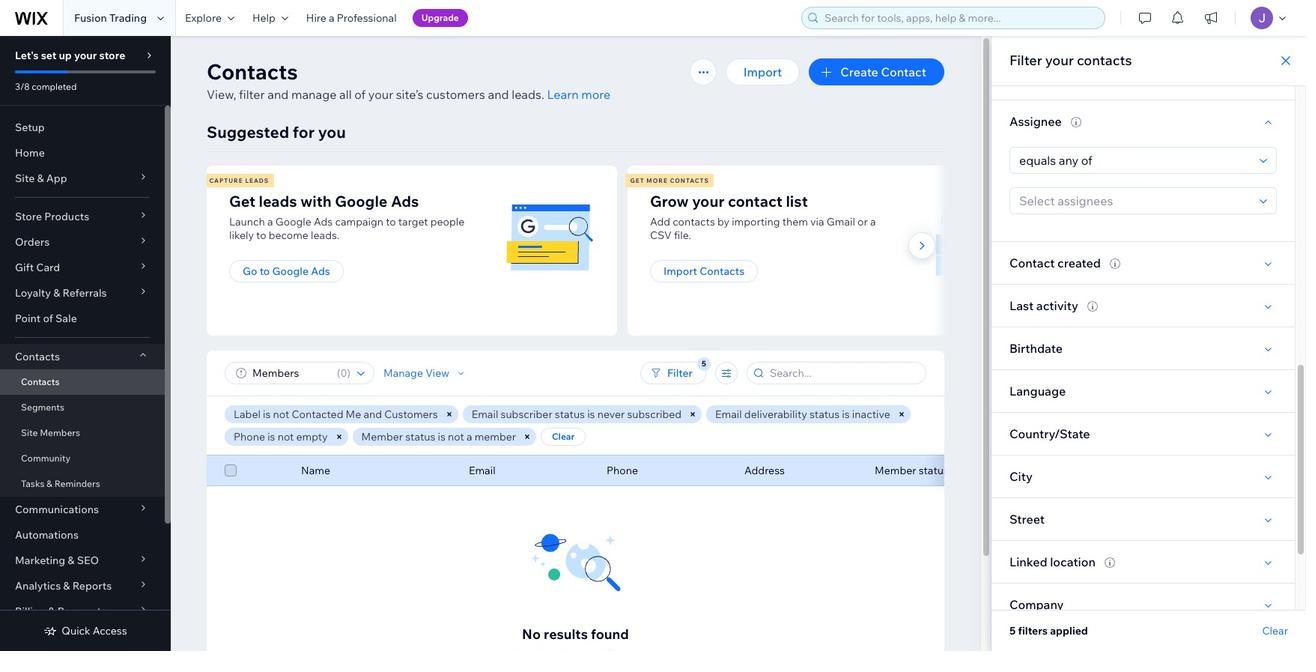 Task type: describe. For each thing, give the bounding box(es) containing it.
learn more button
[[547, 85, 611, 103]]

filter button
[[641, 362, 707, 384]]

a right the hire
[[329, 11, 335, 25]]

phone for phone is not empty
[[234, 430, 265, 444]]

& for analytics
[[63, 579, 70, 593]]

get leads with google ads launch a google ads campaign to target people likely to become leads.
[[229, 192, 465, 242]]

fusion
[[74, 11, 107, 25]]

analytics & reports button
[[0, 573, 165, 599]]

get
[[229, 192, 255, 211]]

deliverability
[[745, 408, 808, 421]]

campaign
[[335, 215, 384, 229]]

gift
[[15, 261, 34, 274]]

automations link
[[0, 522, 165, 548]]

launch
[[229, 215, 265, 229]]

email for email deliverability status is inactive
[[716, 408, 742, 421]]

customers
[[426, 87, 485, 102]]

community
[[21, 453, 71, 464]]

a inside "get leads with google ads launch a google ads campaign to target people likely to become leads."
[[267, 215, 273, 229]]

your inside sidebar element
[[74, 49, 97, 62]]

1 horizontal spatial and
[[364, 408, 382, 421]]

leads. inside contacts view, filter and manage all of your site's customers and leads. learn more
[[512, 87, 545, 102]]

filter your contacts
[[1010, 52, 1133, 69]]

of inside contacts view, filter and manage all of your site's customers and leads. learn more
[[355, 87, 366, 102]]

contacts view, filter and manage all of your site's customers and leads. learn more
[[207, 58, 611, 102]]

contacts up segments
[[21, 376, 60, 387]]

suggested
[[207, 122, 289, 142]]

Search for tools, apps, help & more... field
[[820, 7, 1101, 28]]

seo
[[77, 554, 99, 567]]

store
[[99, 49, 125, 62]]

add
[[650, 215, 671, 229]]

importing
[[732, 215, 780, 229]]

customers
[[385, 408, 438, 421]]

company
[[1010, 597, 1064, 612]]

is down the customers
[[438, 430, 446, 444]]

address
[[745, 464, 785, 477]]

to inside button
[[260, 264, 270, 278]]

file.
[[674, 229, 692, 242]]

a inside grow your contact list add contacts by importing them via gmail or a csv file.
[[871, 215, 876, 229]]

people
[[431, 215, 465, 229]]

explore
[[185, 11, 222, 25]]

sale
[[55, 312, 77, 325]]

( 0 )
[[337, 366, 351, 380]]

& for tasks
[[47, 478, 52, 489]]

analytics & reports
[[15, 579, 112, 593]]

site for site members
[[21, 427, 38, 438]]

create
[[841, 64, 879, 79]]

1 horizontal spatial contact
[[1010, 255, 1055, 270]]

linked
[[1010, 554, 1048, 569]]

capture
[[209, 177, 243, 184]]

or
[[858, 215, 868, 229]]

label
[[234, 408, 261, 421]]

marketing & seo
[[15, 554, 99, 567]]

subscribed
[[627, 408, 682, 421]]

contacts inside contacts view, filter and manage all of your site's customers and leads. learn more
[[207, 58, 298, 85]]

manage
[[291, 87, 337, 102]]

point of sale
[[15, 312, 77, 325]]

not for empty
[[278, 430, 294, 444]]

a left member
[[467, 430, 472, 444]]

filter for filter
[[668, 366, 693, 380]]

5 filters applied
[[1010, 624, 1089, 638]]

billing & payments
[[15, 605, 106, 618]]

inactive
[[853, 408, 891, 421]]

import for import contacts
[[664, 264, 698, 278]]

completed
[[32, 81, 77, 92]]

member
[[475, 430, 516, 444]]

professional
[[337, 11, 397, 25]]

last activity
[[1010, 298, 1079, 313]]

help button
[[243, 0, 297, 36]]

is left empty
[[268, 430, 275, 444]]

quick access
[[62, 624, 127, 638]]

label is not contacted me and customers
[[234, 408, 438, 421]]

1 vertical spatial google
[[276, 215, 312, 229]]

ads inside button
[[311, 264, 330, 278]]

leads. inside "get leads with google ads launch a google ads campaign to target people likely to become leads."
[[311, 229, 340, 242]]

not for contacted
[[273, 408, 289, 421]]

site's
[[396, 87, 424, 102]]

& for site
[[37, 172, 44, 185]]

contacts
[[670, 177, 709, 184]]

billing
[[15, 605, 46, 618]]

orders button
[[0, 229, 165, 255]]

5
[[1010, 624, 1016, 638]]

name
[[301, 464, 330, 477]]

street
[[1010, 512, 1045, 527]]

0 vertical spatial contacts
[[1077, 52, 1133, 69]]

all
[[339, 87, 352, 102]]

your up assignee
[[1046, 52, 1074, 69]]

reports
[[72, 579, 112, 593]]

quick
[[62, 624, 90, 638]]

0 vertical spatial ads
[[391, 192, 419, 211]]

loyalty & referrals button
[[0, 280, 165, 306]]

email for email subscriber status is never subscribed
[[472, 408, 499, 421]]

products
[[44, 210, 89, 223]]

create contact button
[[809, 58, 945, 85]]

contact
[[728, 192, 783, 211]]

payments
[[57, 605, 106, 618]]

store products button
[[0, 204, 165, 229]]

no
[[522, 626, 541, 643]]

email deliverability status is inactive
[[716, 408, 891, 421]]

likely
[[229, 229, 254, 242]]

import button
[[726, 58, 800, 85]]

more
[[582, 87, 611, 102]]

setup
[[15, 121, 45, 134]]

hire a professional link
[[297, 0, 406, 36]]

(
[[337, 366, 341, 380]]

view,
[[207, 87, 236, 102]]

subscriber
[[501, 408, 553, 421]]

Search... field
[[766, 363, 922, 384]]

upgrade button
[[413, 9, 468, 27]]

birthdate
[[1010, 341, 1063, 356]]

more
[[647, 177, 668, 184]]

manage
[[384, 366, 423, 380]]

applied
[[1051, 624, 1089, 638]]

contacts button
[[0, 344, 165, 369]]

0 vertical spatial clear button
[[541, 428, 586, 446]]

hire a professional
[[306, 11, 397, 25]]

0
[[341, 366, 347, 380]]

member for member status
[[875, 464, 917, 477]]



Task type: vqa. For each thing, say whether or not it's contained in the screenshot.
Edit
no



Task type: locate. For each thing, give the bounding box(es) containing it.
up
[[59, 49, 72, 62]]

Select an option field
[[1015, 148, 1256, 173]]

&
[[37, 172, 44, 185], [53, 286, 60, 300], [47, 478, 52, 489], [68, 554, 75, 567], [63, 579, 70, 593], [48, 605, 55, 618]]

1 vertical spatial member
[[875, 464, 917, 477]]

is left inactive
[[842, 408, 850, 421]]

0 vertical spatial site
[[15, 172, 35, 185]]

analytics
[[15, 579, 61, 593]]

0 vertical spatial import
[[744, 64, 782, 79]]

phone
[[234, 430, 265, 444], [607, 464, 638, 477]]

site inside dropdown button
[[15, 172, 35, 185]]

& right tasks at the left bottom of the page
[[47, 478, 52, 489]]

google
[[335, 192, 388, 211], [276, 215, 312, 229], [272, 264, 309, 278]]

list
[[786, 192, 808, 211]]

status
[[555, 408, 585, 421], [810, 408, 840, 421], [405, 430, 436, 444], [919, 464, 949, 477]]

for
[[293, 122, 315, 142]]

card
[[36, 261, 60, 274]]

0 horizontal spatial clear button
[[541, 428, 586, 446]]

1 vertical spatial ads
[[314, 215, 333, 229]]

go to google ads
[[243, 264, 330, 278]]

quick access button
[[44, 624, 127, 638]]

1 vertical spatial leads.
[[311, 229, 340, 242]]

import contacts
[[664, 264, 745, 278]]

1 vertical spatial contacts
[[673, 215, 715, 229]]

2 horizontal spatial and
[[488, 87, 509, 102]]

0 vertical spatial member
[[362, 430, 403, 444]]

& inside 'dropdown button'
[[48, 605, 55, 618]]

contact up 'last'
[[1010, 255, 1055, 270]]

& left reports at the left bottom of page
[[63, 579, 70, 593]]

contact inside create contact button
[[881, 64, 927, 79]]

a right or
[[871, 215, 876, 229]]

assignee
[[1010, 114, 1062, 129]]

0 vertical spatial contact
[[881, 64, 927, 79]]

reminders
[[54, 478, 100, 489]]

import for import
[[744, 64, 782, 79]]

phone for phone
[[607, 464, 638, 477]]

your right up
[[74, 49, 97, 62]]

1 vertical spatial import
[[664, 264, 698, 278]]

and right filter
[[268, 87, 289, 102]]

0 horizontal spatial phone
[[234, 430, 265, 444]]

last
[[1010, 298, 1034, 313]]

ads
[[391, 192, 419, 211], [314, 215, 333, 229], [311, 264, 330, 278]]

filters
[[1019, 624, 1048, 638]]

1 horizontal spatial filter
[[1010, 52, 1043, 69]]

members
[[40, 427, 80, 438]]

activity
[[1037, 298, 1079, 313]]

a down 'leads'
[[267, 215, 273, 229]]

contacts inside 'button'
[[700, 264, 745, 278]]

capture leads
[[209, 177, 269, 184]]

1 horizontal spatial import
[[744, 64, 782, 79]]

)
[[347, 366, 351, 380]]

member for member status is not a member
[[362, 430, 403, 444]]

and right me
[[364, 408, 382, 421]]

1 vertical spatial contact
[[1010, 255, 1055, 270]]

filter up "subscribed"
[[668, 366, 693, 380]]

site members
[[21, 427, 80, 438]]

& for billing
[[48, 605, 55, 618]]

clear for the rightmost clear 'button'
[[1263, 624, 1289, 638]]

your inside grow your contact list add contacts by importing them via gmail or a csv file.
[[692, 192, 725, 211]]

not left member
[[448, 430, 464, 444]]

leads. left "learn"
[[512, 87, 545, 102]]

google inside button
[[272, 264, 309, 278]]

& for marketing
[[68, 554, 75, 567]]

1 vertical spatial filter
[[668, 366, 693, 380]]

0 vertical spatial filter
[[1010, 52, 1043, 69]]

site down segments
[[21, 427, 38, 438]]

0 horizontal spatial import
[[664, 264, 698, 278]]

google down the become on the top left of the page
[[272, 264, 309, 278]]

member down the customers
[[362, 430, 403, 444]]

clear for the top clear 'button'
[[552, 431, 575, 442]]

your inside contacts view, filter and manage all of your site's customers and leads. learn more
[[368, 87, 393, 102]]

of left sale
[[43, 312, 53, 325]]

1 vertical spatial of
[[43, 312, 53, 325]]

1 horizontal spatial clear
[[1263, 624, 1289, 638]]

contacts down the by
[[700, 264, 745, 278]]

ads down "get leads with google ads launch a google ads campaign to target people likely to become leads."
[[311, 264, 330, 278]]

to right go
[[260, 264, 270, 278]]

1 horizontal spatial clear button
[[1263, 624, 1289, 638]]

0 horizontal spatial of
[[43, 312, 53, 325]]

not up phone is not empty
[[273, 408, 289, 421]]

manage view button
[[384, 366, 468, 380]]

email down member
[[469, 464, 496, 477]]

0 vertical spatial leads.
[[512, 87, 545, 102]]

member status is not a member
[[362, 430, 516, 444]]

Unsaved view field
[[248, 363, 333, 384]]

clear inside 'button'
[[552, 431, 575, 442]]

email
[[472, 408, 499, 421], [716, 408, 742, 421], [469, 464, 496, 477]]

linked location
[[1010, 554, 1096, 569]]

import inside 'button'
[[664, 264, 698, 278]]

access
[[93, 624, 127, 638]]

1 vertical spatial site
[[21, 427, 38, 438]]

marketing & seo button
[[0, 548, 165, 573]]

0 vertical spatial phone
[[234, 430, 265, 444]]

you
[[318, 122, 346, 142]]

grow
[[650, 192, 689, 211]]

0 vertical spatial clear
[[552, 431, 575, 442]]

sidebar element
[[0, 36, 171, 651]]

1 horizontal spatial contacts
[[1077, 52, 1133, 69]]

go
[[243, 264, 257, 278]]

google down 'leads'
[[276, 215, 312, 229]]

1 vertical spatial phone
[[607, 464, 638, 477]]

point of sale link
[[0, 306, 165, 331]]

1 horizontal spatial phone
[[607, 464, 638, 477]]

filter up assignee
[[1010, 52, 1043, 69]]

hire
[[306, 11, 327, 25]]

is left never
[[588, 408, 595, 421]]

contact right create
[[881, 64, 927, 79]]

list containing get leads with google ads
[[205, 166, 1044, 336]]

contacts down point of sale at the top left of page
[[15, 350, 60, 363]]

of right all
[[355, 87, 366, 102]]

3/8 completed
[[15, 81, 77, 92]]

create contact
[[841, 64, 927, 79]]

your up the by
[[692, 192, 725, 211]]

filter
[[239, 87, 265, 102]]

2 vertical spatial google
[[272, 264, 309, 278]]

email left the deliverability
[[716, 408, 742, 421]]

ads up target
[[391, 192, 419, 211]]

& for loyalty
[[53, 286, 60, 300]]

is
[[263, 408, 271, 421], [588, 408, 595, 421], [842, 408, 850, 421], [268, 430, 275, 444], [438, 430, 446, 444]]

ads down with
[[314, 215, 333, 229]]

0 horizontal spatial contact
[[881, 64, 927, 79]]

0 horizontal spatial contacts
[[673, 215, 715, 229]]

site & app
[[15, 172, 67, 185]]

let's
[[15, 49, 39, 62]]

1 horizontal spatial leads.
[[512, 87, 545, 102]]

get
[[631, 177, 645, 184]]

results
[[544, 626, 588, 643]]

0 horizontal spatial member
[[362, 430, 403, 444]]

store products
[[15, 210, 89, 223]]

your
[[74, 49, 97, 62], [1046, 52, 1074, 69], [368, 87, 393, 102], [692, 192, 725, 211]]

0 vertical spatial of
[[355, 87, 366, 102]]

phone down label
[[234, 430, 265, 444]]

city
[[1010, 469, 1033, 484]]

to left target
[[386, 215, 396, 229]]

email up member
[[472, 408, 499, 421]]

None checkbox
[[225, 462, 237, 480]]

and right customers
[[488, 87, 509, 102]]

2 vertical spatial ads
[[311, 264, 330, 278]]

contacts
[[1077, 52, 1133, 69], [673, 215, 715, 229]]

is right label
[[263, 408, 271, 421]]

& left seo
[[68, 554, 75, 567]]

filter for filter your contacts
[[1010, 52, 1043, 69]]

leads. down with
[[311, 229, 340, 242]]

app
[[46, 172, 67, 185]]

0 vertical spatial google
[[335, 192, 388, 211]]

target
[[398, 215, 428, 229]]

setup link
[[0, 115, 165, 140]]

help
[[252, 11, 276, 25]]

billing & payments button
[[0, 599, 165, 624]]

csv
[[650, 229, 672, 242]]

gift card
[[15, 261, 60, 274]]

to right likely
[[256, 229, 266, 242]]

0 horizontal spatial clear
[[552, 431, 575, 442]]

filter inside button
[[668, 366, 693, 380]]

tasks
[[21, 478, 45, 489]]

contacts inside grow your contact list add contacts by importing them via gmail or a csv file.
[[673, 215, 715, 229]]

1 vertical spatial clear button
[[1263, 624, 1289, 638]]

phone down never
[[607, 464, 638, 477]]

1 horizontal spatial member
[[875, 464, 917, 477]]

import contacts button
[[650, 260, 758, 282]]

import
[[744, 64, 782, 79], [664, 264, 698, 278]]

google up campaign
[[335, 192, 388, 211]]

home
[[15, 146, 45, 160]]

contact created
[[1010, 255, 1101, 270]]

contacts up filter
[[207, 58, 298, 85]]

location
[[1051, 554, 1096, 569]]

0 horizontal spatial leads.
[[311, 229, 340, 242]]

set
[[41, 49, 56, 62]]

list
[[205, 166, 1044, 336]]

loyalty
[[15, 286, 51, 300]]

0 horizontal spatial filter
[[668, 366, 693, 380]]

import inside button
[[744, 64, 782, 79]]

& right "billing"
[[48, 605, 55, 618]]

& right loyalty
[[53, 286, 60, 300]]

0 horizontal spatial and
[[268, 87, 289, 102]]

Select assignees field
[[1015, 188, 1256, 214]]

manage view
[[384, 366, 450, 380]]

site for site & app
[[15, 172, 35, 185]]

1 vertical spatial clear
[[1263, 624, 1289, 638]]

not left empty
[[278, 430, 294, 444]]

view
[[426, 366, 450, 380]]

empty
[[296, 430, 328, 444]]

suggested for you
[[207, 122, 346, 142]]

point
[[15, 312, 41, 325]]

segments
[[21, 402, 64, 413]]

& left the app
[[37, 172, 44, 185]]

contacts inside dropdown button
[[15, 350, 60, 363]]

site down home in the left top of the page
[[15, 172, 35, 185]]

get more contacts
[[631, 177, 709, 184]]

of inside sidebar element
[[43, 312, 53, 325]]

member down inactive
[[875, 464, 917, 477]]

your left site's
[[368, 87, 393, 102]]

1 horizontal spatial of
[[355, 87, 366, 102]]

orders
[[15, 235, 50, 249]]



